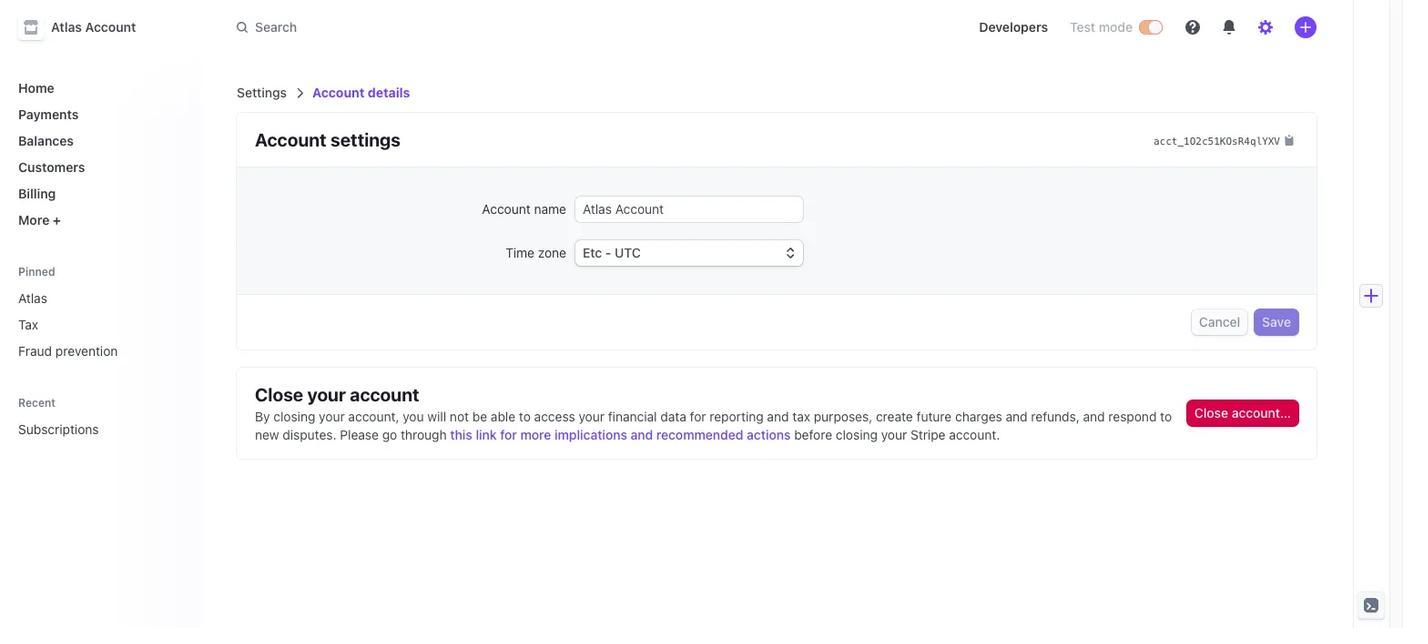 Task type: describe. For each thing, give the bounding box(es) containing it.
by closing your account, you will not be able to access your financial data for reporting and tax purposes, create future charges and refunds, and respond to new disputes. please go through
[[255, 409, 1173, 443]]

billing
[[18, 186, 56, 201]]

atlas account button
[[18, 15, 154, 40]]

will
[[428, 409, 447, 425]]

and left respond
[[1084, 409, 1106, 425]]

Search search field
[[226, 10, 740, 44]]

more +
[[18, 212, 61, 228]]

recommended
[[657, 428, 744, 443]]

etc - utc button
[[576, 240, 803, 266]]

clear history image
[[169, 397, 180, 408]]

implications
[[555, 428, 628, 443]]

account.
[[949, 428, 1000, 443]]

etc
[[583, 245, 602, 261]]

account settings
[[255, 129, 401, 150]]

2 to from the left
[[1161, 409, 1173, 425]]

zone
[[538, 245, 567, 261]]

recent
[[18, 396, 56, 410]]

this
[[450, 428, 473, 443]]

name
[[534, 201, 567, 217]]

developers link
[[972, 13, 1056, 42]]

subscriptions link
[[11, 414, 160, 445]]

acct_1o2c51kosr4qlyxv
[[1154, 136, 1281, 148]]

acct_1o2c51kosr4qlyxv button
[[1154, 131, 1295, 149]]

this link for more implications and recommended actions before closing your stripe account.
[[450, 428, 1000, 443]]

account…
[[1232, 406, 1292, 421]]

home
[[18, 80, 54, 96]]

go
[[382, 428, 397, 443]]

developers
[[979, 19, 1049, 35]]

payments
[[18, 107, 79, 122]]

-
[[606, 245, 612, 261]]

pinned navigation links element
[[11, 257, 189, 366]]

tax link
[[11, 310, 186, 340]]

your down close your account
[[319, 409, 345, 425]]

purposes,
[[814, 409, 873, 425]]

your up implications
[[579, 409, 605, 425]]

fraud prevention
[[18, 343, 118, 359]]

notifications image
[[1222, 20, 1237, 35]]

more
[[18, 212, 50, 228]]

atlas account
[[51, 19, 136, 35]]

please
[[340, 428, 379, 443]]

Search text field
[[226, 10, 740, 44]]

time zone
[[506, 245, 567, 261]]

your down create
[[882, 428, 908, 443]]

and right 'charges'
[[1006, 409, 1028, 425]]

fraud
[[18, 343, 52, 359]]

reporting
[[710, 409, 764, 425]]

by
[[255, 409, 270, 425]]

prevention
[[55, 343, 118, 359]]

create
[[876, 409, 913, 425]]

+
[[53, 212, 61, 228]]

billing link
[[11, 179, 186, 209]]

payments link
[[11, 99, 186, 129]]

home link
[[11, 73, 186, 103]]

access
[[534, 409, 575, 425]]

settings
[[331, 129, 401, 150]]

this link for more implications and recommended actions link
[[450, 428, 791, 443]]

recent navigation links element
[[0, 388, 200, 445]]

Account name text field
[[576, 197, 803, 222]]



Task type: vqa. For each thing, say whether or not it's contained in the screenshot.
reporting
yes



Task type: locate. For each thing, give the bounding box(es) containing it.
settings image
[[1259, 20, 1273, 35]]

able
[[491, 409, 516, 425]]

stripe
[[911, 428, 946, 443]]

future
[[917, 409, 952, 425]]

pinned element
[[11, 283, 186, 366]]

test
[[1070, 19, 1096, 35]]

atlas for atlas
[[18, 291, 47, 306]]

0 vertical spatial closing
[[274, 409, 316, 425]]

time
[[506, 245, 535, 261]]

link
[[476, 428, 497, 443]]

more
[[521, 428, 552, 443]]

mode
[[1099, 19, 1133, 35]]

atlas up 'home'
[[51, 19, 82, 35]]

your
[[307, 385, 346, 406], [319, 409, 345, 425], [579, 409, 605, 425], [882, 428, 908, 443]]

1 horizontal spatial for
[[690, 409, 707, 425]]

your up 'disputes.'
[[307, 385, 346, 406]]

account
[[350, 385, 420, 406]]

details
[[368, 85, 410, 100]]

closing inside by closing your account, you will not be able to access your financial data for reporting and tax purposes, create future charges and refunds, and respond to new disputes. please go through
[[274, 409, 316, 425]]

1 vertical spatial atlas
[[18, 291, 47, 306]]

account down settings
[[255, 129, 327, 150]]

and down financial
[[631, 428, 653, 443]]

account up the account settings
[[313, 85, 365, 100]]

settings link
[[237, 85, 287, 100]]

account inside atlas account button
[[85, 19, 136, 35]]

for
[[690, 409, 707, 425], [500, 428, 517, 443]]

tax
[[793, 409, 811, 425]]

for inside by closing your account, you will not be able to access your financial data for reporting and tax purposes, create future charges and refunds, and respond to new disputes. please go through
[[690, 409, 707, 425]]

1 vertical spatial closing
[[836, 428, 878, 443]]

1 horizontal spatial atlas
[[51, 19, 82, 35]]

data
[[661, 409, 687, 425]]

close inside button
[[1195, 406, 1229, 421]]

actions
[[747, 428, 791, 443]]

be
[[473, 409, 487, 425]]

1 horizontal spatial to
[[1161, 409, 1173, 425]]

1 horizontal spatial closing
[[836, 428, 878, 443]]

account for account details
[[313, 85, 365, 100]]

respond
[[1109, 409, 1157, 425]]

financial
[[608, 409, 657, 425]]

refunds,
[[1032, 409, 1080, 425]]

new
[[255, 428, 279, 443]]

close for close your account
[[255, 385, 303, 406]]

atlas link
[[11, 283, 186, 313]]

subscriptions
[[18, 422, 99, 437]]

customers link
[[11, 152, 186, 182]]

account left name
[[482, 201, 531, 217]]

account,
[[348, 409, 399, 425]]

0 horizontal spatial close
[[255, 385, 303, 406]]

through
[[401, 428, 447, 443]]

0 horizontal spatial atlas
[[18, 291, 47, 306]]

close
[[255, 385, 303, 406], [1195, 406, 1229, 421]]

disputes.
[[283, 428, 337, 443]]

closing down purposes,
[[836, 428, 878, 443]]

edit pins image
[[169, 266, 180, 277]]

you
[[403, 409, 424, 425]]

atlas
[[51, 19, 82, 35], [18, 291, 47, 306]]

1 horizontal spatial close
[[1195, 406, 1229, 421]]

search
[[255, 19, 297, 35]]

account
[[85, 19, 136, 35], [313, 85, 365, 100], [255, 129, 327, 150], [482, 201, 531, 217]]

balances
[[18, 133, 74, 148]]

utc
[[615, 245, 641, 261]]

0 horizontal spatial closing
[[274, 409, 316, 425]]

1 vertical spatial for
[[500, 428, 517, 443]]

0 vertical spatial atlas
[[51, 19, 82, 35]]

before
[[795, 428, 833, 443]]

close left account…
[[1195, 406, 1229, 421]]

settings
[[237, 85, 287, 100]]

closing up 'disputes.'
[[274, 409, 316, 425]]

fraud prevention link
[[11, 336, 186, 366]]

and up actions
[[767, 409, 789, 425]]

0 horizontal spatial to
[[519, 409, 531, 425]]

account details
[[313, 85, 410, 100]]

test mode
[[1070, 19, 1133, 35]]

account for account name
[[482, 201, 531, 217]]

for down able
[[500, 428, 517, 443]]

help image
[[1186, 20, 1201, 35]]

account for account settings
[[255, 129, 327, 150]]

close account… button
[[1188, 401, 1299, 427]]

not
[[450, 409, 469, 425]]

and
[[767, 409, 789, 425], [1006, 409, 1028, 425], [1084, 409, 1106, 425], [631, 428, 653, 443]]

to right respond
[[1161, 409, 1173, 425]]

close up by on the bottom left of page
[[255, 385, 303, 406]]

closing
[[274, 409, 316, 425], [836, 428, 878, 443]]

account up home link
[[85, 19, 136, 35]]

0 vertical spatial for
[[690, 409, 707, 425]]

charges
[[956, 409, 1003, 425]]

to
[[519, 409, 531, 425], [1161, 409, 1173, 425]]

close account…
[[1195, 406, 1292, 421]]

pin to navigation image
[[169, 422, 184, 437]]

core navigation links element
[[11, 73, 186, 235]]

to up more
[[519, 409, 531, 425]]

for up the recommended
[[690, 409, 707, 425]]

account name
[[482, 201, 567, 217]]

close your account
[[255, 385, 420, 406]]

1 to from the left
[[519, 409, 531, 425]]

atlas for atlas account
[[51, 19, 82, 35]]

tax
[[18, 317, 38, 332]]

customers
[[18, 159, 85, 175]]

etc - utc
[[583, 245, 641, 261]]

pinned
[[18, 265, 55, 279]]

atlas inside pinned element
[[18, 291, 47, 306]]

atlas inside button
[[51, 19, 82, 35]]

0 horizontal spatial for
[[500, 428, 517, 443]]

atlas down pinned
[[18, 291, 47, 306]]

close for close account…
[[1195, 406, 1229, 421]]

balances link
[[11, 126, 186, 156]]



